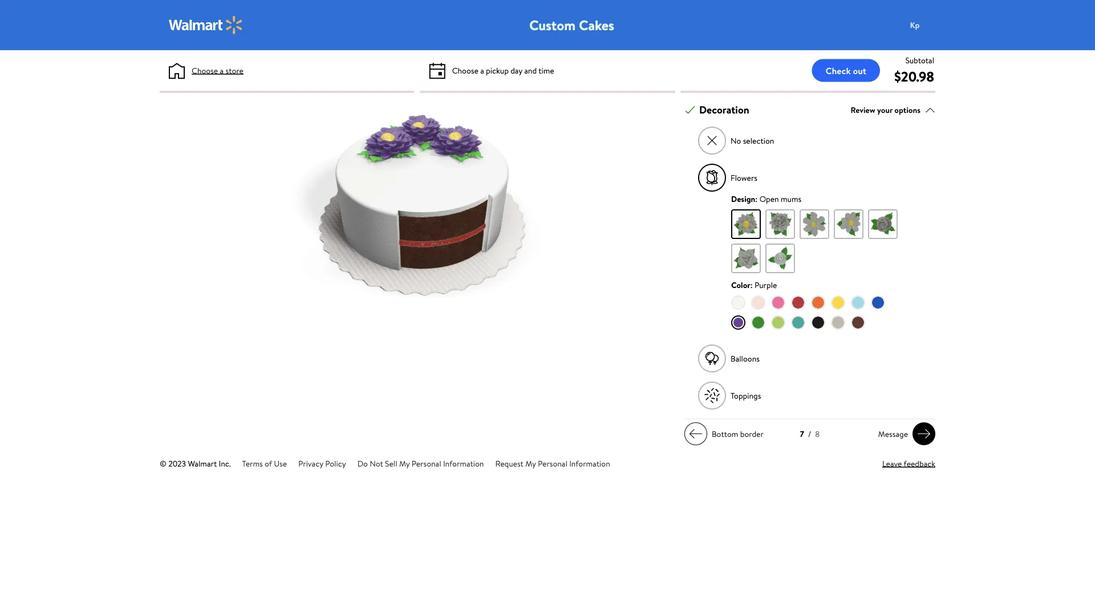 Task type: vqa. For each thing, say whether or not it's contained in the screenshot.
1st Icon for Continue Arrow from the right
yes



Task type: describe. For each thing, give the bounding box(es) containing it.
border
[[741, 428, 764, 439]]

7
[[801, 429, 805, 440]]

icon for continue arrow image inside bottom border link
[[689, 427, 703, 441]]

1 my from the left
[[399, 458, 410, 469]]

review your options link
[[851, 102, 936, 118]]

kp
[[911, 19, 920, 30]]

terms of use link
[[242, 458, 287, 469]]

2 personal from the left
[[538, 458, 568, 469]]

out
[[853, 64, 867, 77]]

use
[[274, 458, 287, 469]]

sell
[[385, 458, 398, 469]]

design : open mums
[[732, 193, 802, 204]]

choose a store
[[192, 65, 244, 76]]

open
[[760, 193, 779, 204]]

terms
[[242, 458, 263, 469]]

flowers
[[731, 172, 758, 183]]

policy
[[325, 458, 346, 469]]

not
[[370, 458, 383, 469]]

remove image
[[706, 134, 719, 147]]

request
[[496, 458, 524, 469]]

custom cakes
[[530, 15, 615, 35]]

a for store
[[220, 65, 224, 76]]

do
[[358, 458, 368, 469]]

review
[[851, 104, 876, 115]]

of
[[265, 458, 272, 469]]

leave feedback
[[883, 458, 936, 469]]

decoration
[[700, 103, 750, 117]]

2 information from the left
[[570, 458, 610, 469]]

terms of use
[[242, 458, 287, 469]]

8
[[816, 429, 820, 440]]

icon for continue arrow image inside message link
[[918, 427, 931, 441]]

color
[[732, 279, 751, 291]]

bottom border link
[[685, 423, 769, 445]]

check
[[826, 64, 851, 77]]

and
[[525, 65, 537, 76]]

message
[[879, 428, 908, 439]]

: for design
[[756, 193, 758, 204]]

balloons
[[731, 353, 760, 364]]

©
[[160, 458, 167, 469]]

privacy policy
[[298, 458, 346, 469]]

do not sell my personal information
[[358, 458, 484, 469]]

bottom
[[712, 428, 739, 439]]

inc.
[[219, 458, 231, 469]]

© 2023 walmart inc.
[[160, 458, 231, 469]]

day
[[511, 65, 523, 76]]

bottom border
[[712, 428, 764, 439]]

up arrow image
[[926, 105, 936, 115]]

/
[[809, 429, 812, 440]]

mums
[[781, 193, 802, 204]]



Task type: locate. For each thing, give the bounding box(es) containing it.
personal right the sell
[[412, 458, 441, 469]]

leave feedback button
[[883, 458, 936, 470]]

a inside "link"
[[220, 65, 224, 76]]

1 horizontal spatial personal
[[538, 458, 568, 469]]

0 horizontal spatial icon for continue arrow image
[[689, 427, 703, 441]]

ok image
[[685, 105, 696, 115]]

1 personal from the left
[[412, 458, 441, 469]]

choose for choose a pickup day and time
[[452, 65, 479, 76]]

: left the open
[[756, 193, 758, 204]]

choose a store link
[[192, 64, 244, 76]]

color : purple
[[732, 279, 777, 291]]

design
[[732, 193, 756, 204]]

2023
[[168, 458, 186, 469]]

check out button
[[812, 59, 881, 82]]

2 icon for continue arrow image from the left
[[918, 427, 931, 441]]

1 information from the left
[[443, 458, 484, 469]]

0 horizontal spatial my
[[399, 458, 410, 469]]

: left purple
[[751, 279, 753, 291]]

message link
[[874, 423, 936, 445]]

time
[[539, 65, 554, 76]]

choose for choose a store
[[192, 65, 218, 76]]

1 a from the left
[[220, 65, 224, 76]]

1 horizontal spatial my
[[526, 458, 536, 469]]

a left pickup
[[481, 65, 484, 76]]

0 horizontal spatial :
[[751, 279, 753, 291]]

review your options
[[851, 104, 921, 115]]

0 vertical spatial :
[[756, 193, 758, 204]]

2 a from the left
[[481, 65, 484, 76]]

1 vertical spatial :
[[751, 279, 753, 291]]

cakes
[[579, 15, 615, 35]]

choose left pickup
[[452, 65, 479, 76]]

1 horizontal spatial choose
[[452, 65, 479, 76]]

0 horizontal spatial a
[[220, 65, 224, 76]]

1 horizontal spatial :
[[756, 193, 758, 204]]

a for pickup
[[481, 65, 484, 76]]

options
[[895, 104, 921, 115]]

selection
[[743, 135, 775, 146]]

custom
[[530, 15, 576, 35]]

0 horizontal spatial personal
[[412, 458, 441, 469]]

my
[[399, 458, 410, 469], [526, 458, 536, 469]]

no
[[731, 135, 741, 146]]

back to walmart.com image
[[169, 16, 243, 34]]

:
[[756, 193, 758, 204], [751, 279, 753, 291]]

0 horizontal spatial information
[[443, 458, 484, 469]]

personal right request
[[538, 458, 568, 469]]

2 my from the left
[[526, 458, 536, 469]]

choose left store
[[192, 65, 218, 76]]

kp button
[[904, 14, 950, 37]]

check out
[[826, 64, 867, 77]]

personal
[[412, 458, 441, 469], [538, 458, 568, 469]]

7 / 8
[[801, 429, 820, 440]]

0 horizontal spatial choose
[[192, 65, 218, 76]]

feedback
[[904, 458, 936, 469]]

icon for continue arrow image up feedback
[[918, 427, 931, 441]]

a left store
[[220, 65, 224, 76]]

: for color
[[751, 279, 753, 291]]

1 horizontal spatial information
[[570, 458, 610, 469]]

2 choose from the left
[[452, 65, 479, 76]]

pickup
[[486, 65, 509, 76]]

choose
[[192, 65, 218, 76], [452, 65, 479, 76]]

my right the sell
[[399, 458, 410, 469]]

1 horizontal spatial a
[[481, 65, 484, 76]]

walmart
[[188, 458, 217, 469]]

icon for continue arrow image
[[689, 427, 703, 441], [918, 427, 931, 441]]

choose inside "link"
[[192, 65, 218, 76]]

leave
[[883, 458, 902, 469]]

subtotal $20.98
[[895, 54, 935, 86]]

review your options element
[[851, 104, 921, 116]]

1 icon for continue arrow image from the left
[[689, 427, 703, 441]]

subtotal
[[906, 54, 935, 66]]

information
[[443, 458, 484, 469], [570, 458, 610, 469]]

my right request
[[526, 458, 536, 469]]

do not sell my personal information link
[[358, 458, 484, 469]]

icon for continue arrow image left bottom
[[689, 427, 703, 441]]

privacy policy link
[[298, 458, 346, 469]]

a
[[220, 65, 224, 76], [481, 65, 484, 76]]

toppings
[[731, 390, 761, 401]]

$20.98
[[895, 67, 935, 86]]

store
[[226, 65, 244, 76]]

privacy
[[298, 458, 323, 469]]

1 horizontal spatial icon for continue arrow image
[[918, 427, 931, 441]]

request my personal information
[[496, 458, 610, 469]]

choose a pickup day and time
[[452, 65, 554, 76]]

1 choose from the left
[[192, 65, 218, 76]]

your
[[878, 104, 893, 115]]

request my personal information link
[[496, 458, 610, 469]]

no selection
[[731, 135, 775, 146]]

purple
[[755, 279, 777, 291]]



